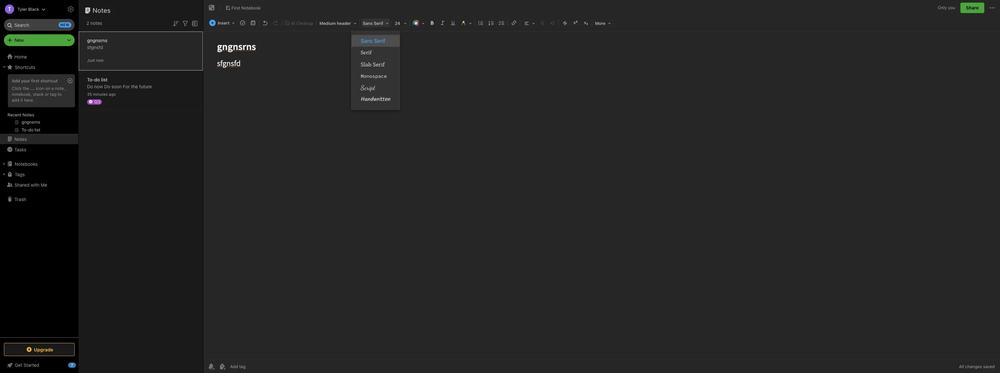 Task type: locate. For each thing, give the bounding box(es) containing it.
serif up sans serif link
[[374, 21, 383, 26]]

group
[[0, 72, 78, 136]]

2
[[86, 20, 89, 26]]

home link
[[0, 51, 79, 62]]

your
[[21, 78, 30, 83]]

Search text field
[[9, 19, 70, 31]]

0 horizontal spatial do
[[87, 84, 93, 89]]

sans serif
[[363, 21, 383, 26], [361, 38, 385, 44]]

1 vertical spatial sans
[[361, 38, 373, 44]]

subscript image
[[581, 18, 591, 27]]

trash
[[14, 197, 26, 202]]

me
[[41, 182, 47, 188]]

tyler
[[17, 6, 27, 12]]

now
[[96, 58, 104, 63], [94, 84, 103, 89]]

sans inside menu item
[[361, 38, 373, 44]]

0 vertical spatial sans
[[363, 21, 373, 26]]

icon
[[36, 86, 44, 91]]

notes right recent
[[23, 112, 34, 118]]

add filters image
[[181, 20, 189, 27]]

notes up tasks on the top left
[[14, 136, 27, 142]]

tags button
[[0, 169, 78, 180]]

View options field
[[189, 19, 199, 27]]

shared with me
[[14, 182, 47, 188]]

0 vertical spatial now
[[96, 58, 104, 63]]

2 notes
[[86, 20, 102, 26]]

notes
[[90, 20, 102, 26]]

icon on a note, notebook, stack or tag to add it here.
[[12, 86, 65, 103]]

serif
[[374, 21, 383, 26], [374, 38, 385, 44], [361, 49, 372, 56], [373, 61, 385, 68]]

now down do
[[94, 84, 103, 89]]

35
[[87, 92, 92, 97]]

minutes
[[93, 92, 108, 97]]

Add tag field
[[229, 364, 279, 370]]

or
[[45, 92, 49, 97]]

you
[[948, 5, 955, 10]]

2 vertical spatial notes
[[14, 136, 27, 142]]

click to collapse image
[[76, 361, 81, 369]]

0 horizontal spatial the
[[23, 86, 29, 91]]

1 vertical spatial notes
[[23, 112, 34, 118]]

underline image
[[448, 18, 458, 27]]

medium
[[319, 21, 336, 26]]

list
[[101, 77, 108, 82]]

sans serif link
[[352, 35, 400, 47]]

click the ...
[[12, 86, 35, 91]]

7
[[71, 363, 73, 368]]

sans serif up the serif link at the top left
[[361, 38, 385, 44]]

serif inside field
[[374, 21, 383, 26]]

the left "..."
[[23, 86, 29, 91]]

gngnsrns sfgnsfd
[[87, 37, 107, 50]]

do down "list"
[[104, 84, 110, 89]]

notes
[[93, 7, 111, 14], [23, 112, 34, 118], [14, 136, 27, 142]]

started
[[24, 363, 39, 368]]

sfgnsfd
[[87, 44, 103, 50]]

now right just
[[96, 58, 104, 63]]

sans up the serif link at the top left
[[361, 38, 373, 44]]

ago
[[109, 92, 116, 97]]

35 minutes ago
[[87, 92, 116, 97]]

sans
[[363, 21, 373, 26], [361, 38, 373, 44]]

settings image
[[67, 5, 75, 13]]

sans serif inside field
[[363, 21, 383, 26]]

a
[[51, 86, 54, 91]]

home
[[14, 54, 27, 59]]

slab
[[361, 61, 371, 68]]

get
[[15, 363, 22, 368]]

serif up the serif link at the top left
[[374, 38, 385, 44]]

sans inside field
[[363, 21, 373, 26]]

on
[[45, 86, 50, 91]]

changes
[[965, 364, 982, 370]]

sans up sans serif link
[[363, 21, 373, 26]]

sans serif up sans serif link
[[363, 21, 383, 26]]

task image
[[238, 18, 247, 27]]

shortcuts button
[[0, 62, 78, 72]]

the right for
[[131, 84, 138, 89]]

do down to-
[[87, 84, 93, 89]]

the
[[131, 84, 138, 89], [23, 86, 29, 91]]

first
[[31, 78, 39, 83]]

here.
[[24, 97, 34, 103]]

0 vertical spatial sans serif
[[363, 21, 383, 26]]

add
[[12, 78, 20, 83]]

1 vertical spatial now
[[94, 84, 103, 89]]

sans serif menu item
[[352, 35, 400, 47]]

notes link
[[0, 134, 78, 144]]

1 vertical spatial sans serif
[[361, 38, 385, 44]]

monospace
[[361, 73, 387, 79]]

the inside to-do list do now do soon for the future
[[131, 84, 138, 89]]

1 horizontal spatial the
[[131, 84, 138, 89]]

upgrade
[[34, 347, 53, 353]]

do
[[87, 84, 93, 89], [104, 84, 110, 89]]

1 horizontal spatial do
[[104, 84, 110, 89]]

dropdown list menu
[[352, 35, 400, 106]]

24
[[395, 21, 400, 26]]

add a reminder image
[[207, 363, 215, 371]]

to
[[58, 92, 62, 97]]

tree
[[0, 51, 79, 337]]

0 vertical spatial notes
[[93, 7, 111, 14]]

notes inside group
[[23, 112, 34, 118]]

undo image
[[261, 18, 270, 27]]

notes up notes
[[93, 7, 111, 14]]

...
[[30, 86, 35, 91]]

add tag image
[[218, 363, 226, 371]]

all changes saved
[[959, 364, 995, 370]]

serif down the serif link at the top left
[[373, 61, 385, 68]]



Task type: describe. For each thing, give the bounding box(es) containing it.
new search field
[[9, 19, 71, 31]]

Highlight field
[[458, 18, 474, 28]]

notebook,
[[12, 92, 32, 97]]

notebook
[[241, 5, 261, 10]]

insert link image
[[509, 18, 518, 27]]

future
[[139, 84, 152, 89]]

to-do list do now do soon for the future
[[87, 77, 152, 89]]

shortcuts
[[15, 64, 35, 70]]

1 do from the left
[[87, 84, 93, 89]]

new
[[60, 23, 69, 27]]

click
[[12, 86, 22, 91]]

group containing add your first shortcut
[[0, 72, 78, 136]]

Heading level field
[[317, 18, 359, 28]]

header
[[337, 21, 351, 26]]

first notebook
[[231, 5, 261, 10]]

expand note image
[[208, 4, 216, 12]]

bold image
[[427, 18, 437, 27]]

calendar event image
[[248, 18, 258, 27]]

trash link
[[0, 194, 78, 205]]

just now
[[87, 58, 104, 63]]

only
[[938, 5, 947, 10]]

now inside to-do list do now do soon for the future
[[94, 84, 103, 89]]

Help and Learning task checklist field
[[0, 360, 79, 371]]

tyler black
[[17, 6, 39, 12]]

share
[[966, 5, 979, 10]]

checklist image
[[497, 18, 506, 27]]

tag
[[50, 92, 56, 97]]

black
[[28, 6, 39, 12]]

Font color field
[[410, 18, 427, 28]]

script
[[361, 84, 375, 92]]

Note Editor text field
[[203, 31, 1000, 360]]

More actions field
[[988, 3, 996, 13]]

more
[[595, 21, 605, 26]]

shared
[[14, 182, 29, 188]]

Account field
[[0, 3, 46, 16]]

the inside group
[[23, 86, 29, 91]]

numbered list image
[[487, 18, 496, 27]]

upgrade button
[[4, 343, 75, 356]]

note window element
[[203, 0, 1000, 373]]

More field
[[593, 18, 613, 28]]

shortcut
[[40, 78, 58, 83]]

Alignment field
[[521, 18, 537, 28]]

recent
[[8, 112, 21, 118]]

monospace link
[[352, 70, 400, 82]]

just
[[87, 58, 95, 63]]

Font size field
[[392, 18, 409, 28]]

medium header
[[319, 21, 351, 26]]

new
[[14, 37, 24, 43]]

handwritten
[[361, 95, 391, 104]]

serif inside menu item
[[374, 38, 385, 44]]

share button
[[960, 3, 984, 13]]

add
[[12, 97, 19, 103]]

do
[[94, 77, 100, 82]]

tree containing home
[[0, 51, 79, 337]]

notebooks link
[[0, 159, 78, 169]]

slab serif link
[[352, 59, 400, 70]]

more actions image
[[988, 4, 996, 12]]

add your first shortcut
[[12, 78, 58, 83]]

superscript image
[[571, 18, 580, 27]]

0/3
[[94, 99, 100, 104]]

tasks
[[14, 147, 26, 152]]

Add filters field
[[181, 19, 189, 27]]

gngnsrns
[[87, 37, 107, 43]]

sans serif inside menu item
[[361, 38, 385, 44]]

soon
[[111, 84, 122, 89]]

script link
[[352, 82, 400, 94]]

serif link
[[352, 47, 400, 59]]

Insert field
[[208, 18, 237, 27]]

strikethrough image
[[560, 18, 570, 27]]

expand tags image
[[2, 172, 7, 177]]

shared with me link
[[0, 180, 78, 190]]

first
[[231, 5, 240, 10]]

script handwritten
[[361, 84, 391, 104]]

expand notebooks image
[[2, 161, 7, 167]]

with
[[31, 182, 39, 188]]

slab serif
[[361, 61, 385, 68]]

handwritten link
[[352, 94, 400, 106]]

Sort options field
[[172, 19, 180, 27]]

Font family field
[[360, 18, 391, 28]]

new button
[[4, 34, 75, 46]]

recent notes
[[8, 112, 34, 118]]

serif up slab
[[361, 49, 372, 56]]

all
[[959, 364, 964, 370]]

to-
[[87, 77, 94, 82]]

bulleted list image
[[476, 18, 485, 27]]

note,
[[55, 86, 65, 91]]

get started
[[15, 363, 39, 368]]

it
[[20, 97, 23, 103]]

first notebook button
[[223, 3, 263, 12]]

notebooks
[[15, 161, 38, 167]]

italic image
[[438, 18, 447, 27]]

saved
[[983, 364, 995, 370]]

stack
[[33, 92, 44, 97]]

tasks button
[[0, 144, 78, 155]]

2 do from the left
[[104, 84, 110, 89]]

only you
[[938, 5, 955, 10]]

tags
[[15, 172, 25, 177]]

for
[[123, 84, 130, 89]]



Task type: vqa. For each thing, say whether or not it's contained in the screenshot.
Shortcuts
yes



